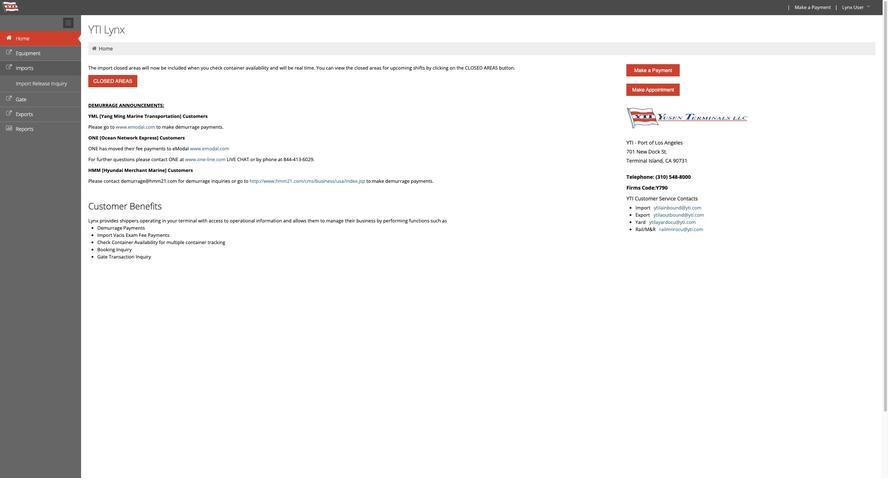 Task type: describe. For each thing, give the bounding box(es) containing it.
[yang
[[100, 113, 113, 119]]

inquiry inside import release inquiry link
[[51, 80, 67, 87]]

0 vertical spatial make a payment
[[795, 4, 831, 10]]

lynx for provides
[[88, 217, 98, 224]]

1 horizontal spatial www.emodal.com
[[190, 145, 229, 152]]

container
[[112, 239, 133, 246]]

further
[[97, 156, 112, 163]]

for
[[88, 156, 96, 163]]

release
[[33, 80, 50, 87]]

please go to www.emodal.com to make demurrage payments.
[[88, 124, 224, 130]]

contacts
[[678, 195, 698, 202]]

make appointment
[[633, 87, 674, 93]]

import release inquiry
[[16, 80, 67, 87]]

marine
[[127, 113, 143, 119]]

home image
[[5, 35, 13, 40]]

appointment
[[646, 87, 674, 93]]

the import closed areas will now be included when you check container availability and will be real time.  you can view the closed areas for upcoming shifts by clicking on the closed areas button.
[[88, 65, 515, 71]]

0 vertical spatial by
[[426, 65, 432, 71]]

0 horizontal spatial customer
[[88, 200, 127, 212]]

user
[[854, 4, 864, 10]]

express]
[[139, 135, 159, 141]]

terminal
[[627, 157, 648, 164]]

lynx user
[[843, 4, 864, 10]]

external link image for gate
[[5, 96, 13, 101]]

1 horizontal spatial or
[[250, 156, 255, 163]]

1 the from the left
[[346, 65, 353, 71]]

payments
[[144, 145, 166, 152]]

code:y790
[[642, 184, 668, 191]]

[ocean
[[100, 135, 116, 141]]

1 horizontal spatial payment
[[812, 4, 831, 10]]

import
[[98, 65, 112, 71]]

lynx user link
[[839, 0, 875, 15]]

1 horizontal spatial a
[[808, 4, 811, 10]]

import for import release inquiry
[[16, 80, 31, 87]]

0 horizontal spatial home
[[16, 35, 30, 42]]

now
[[150, 65, 160, 71]]

0 vertical spatial customers
[[183, 113, 208, 119]]

0 horizontal spatial payment
[[653, 67, 672, 73]]

shifts
[[413, 65, 425, 71]]

1 vertical spatial payments
[[148, 232, 169, 238]]

when
[[188, 65, 200, 71]]

marine]
[[148, 167, 167, 173]]

you
[[317, 65, 325, 71]]

exam
[[126, 232, 138, 238]]

0 horizontal spatial home link
[[0, 31, 81, 46]]

90731
[[673, 157, 688, 164]]

0 horizontal spatial www.emodal.com
[[116, 124, 155, 130]]

areas
[[484, 65, 498, 71]]

port
[[638, 139, 648, 146]]

can
[[326, 65, 334, 71]]

view
[[335, 65, 345, 71]]

upcoming
[[390, 65, 412, 71]]

customers for one [ocean network express] customers
[[160, 135, 185, 141]]

1 vertical spatial by
[[256, 156, 262, 163]]

1 vertical spatial make
[[372, 178, 384, 184]]

yml
[[88, 113, 98, 119]]

los
[[655, 139, 663, 146]]

information
[[256, 217, 282, 224]]

the
[[88, 65, 96, 71]]

0 vertical spatial and
[[270, 65, 278, 71]]

and inside lynx provides shippers operating in your terminal with access to operational information and allows them to manage their business by performing functions such as demurrage payments import vacis exam fee payments check container availability for multiple container tracking booking inquiry gate transaction inquiry
[[283, 217, 292, 224]]

2 will from the left
[[280, 65, 287, 71]]

1 horizontal spatial inquiry
[[116, 246, 132, 253]]

1 vertical spatial go
[[238, 178, 243, 184]]

customers for hmm [hyundai merchant marine] customers
[[168, 167, 193, 173]]

ytilayardocu@yti.com link
[[650, 219, 696, 225]]

button.
[[499, 65, 515, 71]]

import inside lynx provides shippers operating in your terminal with access to operational information and allows them to manage their business by performing functions such as demurrage payments import vacis exam fee payments check container availability for multiple container tracking booking inquiry gate transaction inquiry
[[97, 232, 112, 238]]

your
[[167, 217, 177, 224]]

island,
[[649, 157, 664, 164]]

844-
[[284, 156, 293, 163]]

yti - port of los angeles 701 new dock st. terminal island, ca 90731
[[627, 139, 688, 164]]

1 vertical spatial lynx
[[104, 22, 125, 37]]

firms
[[627, 184, 641, 191]]

0 horizontal spatial make a payment link
[[627, 64, 680, 76]]

2 vertical spatial one
[[169, 156, 179, 163]]

network
[[117, 135, 138, 141]]

hmm
[[88, 167, 101, 173]]

on
[[450, 65, 456, 71]]

such
[[431, 217, 441, 224]]

1 vertical spatial for
[[178, 178, 185, 184]]

angeles
[[665, 139, 683, 146]]

0 vertical spatial container
[[224, 65, 245, 71]]

transaction
[[109, 254, 135, 260]]

questions
[[113, 156, 135, 163]]

1 horizontal spatial home
[[99, 45, 113, 52]]

0 horizontal spatial a
[[648, 67, 651, 73]]

0 horizontal spatial make a payment
[[635, 67, 672, 73]]

closed
[[465, 65, 483, 71]]

clicking
[[433, 65, 449, 71]]

one [ocean network express] customers
[[88, 135, 185, 141]]

2 vertical spatial inquiry
[[136, 254, 151, 260]]

provides
[[100, 217, 119, 224]]

http://www.hmm21.com/cms/business/usa/index.jsp
[[250, 178, 365, 184]]

one for one [ocean network express] customers
[[88, 135, 99, 141]]

new
[[637, 148, 647, 155]]

rail/m&r
[[636, 226, 658, 233]]

0 vertical spatial payments.
[[201, 124, 224, 130]]

www.one-
[[185, 156, 207, 163]]

has
[[99, 145, 107, 152]]

yti for yti lynx
[[88, 22, 101, 37]]

2 areas from the left
[[370, 65, 382, 71]]

dock
[[649, 148, 660, 155]]

0 horizontal spatial their
[[124, 145, 135, 152]]

reports link
[[0, 122, 81, 136]]

1 closed from the left
[[114, 65, 128, 71]]

fee
[[136, 145, 143, 152]]

0 vertical spatial make
[[795, 4, 807, 10]]

1 horizontal spatial home link
[[99, 45, 113, 52]]

one has moved their fee payments to emodal www.emodal.com
[[88, 145, 229, 152]]

ytilayardocu@yti.com
[[650, 219, 696, 225]]

reports
[[16, 125, 33, 132]]

0 horizontal spatial contact
[[104, 178, 120, 184]]

railmnrocu@yti.com
[[660, 226, 704, 233]]

benefits
[[130, 200, 162, 212]]

for further questions please contact one at www.one-line.com live chat or by phone at 844-413-6029.
[[88, 156, 315, 163]]



Task type: vqa. For each thing, say whether or not it's contained in the screenshot.
left container
yes



Task type: locate. For each thing, give the bounding box(es) containing it.
ytilainbound@yti.com link
[[654, 204, 702, 211]]

make
[[162, 124, 174, 130], [372, 178, 384, 184]]

fee
[[139, 232, 147, 238]]

1 vertical spatial inquiry
[[116, 246, 132, 253]]

operating
[[140, 217, 161, 224]]

gate inside lynx provides shippers operating in your terminal with access to operational information and allows them to manage their business by performing functions such as demurrage payments import vacis exam fee payments check container availability for multiple container tracking booking inquiry gate transaction inquiry
[[97, 254, 108, 260]]

import down imports
[[16, 80, 31, 87]]

1 horizontal spatial payments.
[[411, 178, 434, 184]]

0 horizontal spatial make
[[162, 124, 174, 130]]

payments up exam
[[123, 225, 145, 231]]

inquiry down container
[[116, 246, 132, 253]]

0 vertical spatial external link image
[[5, 65, 13, 70]]

www.emodal.com link up www.one-line.com link
[[190, 145, 229, 152]]

www.emodal.com link
[[116, 124, 155, 130], [190, 145, 229, 152]]

1 please from the top
[[88, 124, 102, 130]]

1 vertical spatial make a payment
[[635, 67, 672, 73]]

performing
[[383, 217, 408, 224]]

demurrage
[[97, 225, 122, 231]]

2 vertical spatial by
[[377, 217, 382, 224]]

one
[[88, 135, 99, 141], [88, 145, 98, 152], [169, 156, 179, 163]]

imports link
[[0, 61, 81, 75]]

please for please go to
[[88, 124, 102, 130]]

functions
[[409, 217, 430, 224]]

firms code:y790
[[627, 184, 668, 191]]

1 horizontal spatial container
[[224, 65, 245, 71]]

1 vertical spatial www.emodal.com link
[[190, 145, 229, 152]]

0 horizontal spatial and
[[270, 65, 278, 71]]

make for make a payment link to the left
[[635, 67, 647, 73]]

1 vertical spatial a
[[648, 67, 651, 73]]

0 vertical spatial their
[[124, 145, 135, 152]]

ytilaoutbound@yti.com
[[654, 212, 705, 218]]

and left 'allows'
[[283, 217, 292, 224]]

moved
[[108, 145, 123, 152]]

0 vertical spatial or
[[250, 156, 255, 163]]

angle down image
[[865, 4, 873, 9]]

container left 'tracking'
[[186, 239, 207, 246]]

of
[[649, 139, 654, 146]]

1 | from the left
[[788, 4, 790, 10]]

1 vertical spatial container
[[186, 239, 207, 246]]

as
[[442, 217, 447, 224]]

1 horizontal spatial go
[[238, 178, 243, 184]]

0 vertical spatial home
[[16, 35, 30, 42]]

customer down firms code:y790
[[635, 195, 658, 202]]

at
[[180, 156, 184, 163], [278, 156, 282, 163]]

import up check
[[97, 232, 112, 238]]

1 horizontal spatial lynx
[[104, 22, 125, 37]]

yti up home icon
[[88, 22, 101, 37]]

go down [yang
[[104, 124, 109, 130]]

payment left lynx user
[[812, 4, 831, 10]]

exports
[[16, 111, 33, 118]]

2 vertical spatial import
[[97, 232, 112, 238]]

0 horizontal spatial by
[[256, 156, 262, 163]]

1 vertical spatial or
[[232, 178, 236, 184]]

1 vertical spatial make
[[635, 67, 647, 73]]

will left the real
[[280, 65, 287, 71]]

1 horizontal spatial make
[[372, 178, 384, 184]]

external link image
[[5, 50, 13, 55]]

2 vertical spatial customers
[[168, 167, 193, 173]]

ca
[[666, 157, 672, 164]]

2 at from the left
[[278, 156, 282, 163]]

external link image for imports
[[5, 65, 13, 70]]

please for please contact demurrage@hmm21.com for demurrage inquiries or go to
[[88, 178, 102, 184]]

by inside lynx provides shippers operating in your terminal with access to operational information and allows them to manage their business by performing functions such as demurrage payments import vacis exam fee payments check container availability for multiple container tracking booking inquiry gate transaction inquiry
[[377, 217, 382, 224]]

2 please from the top
[[88, 178, 102, 184]]

availability
[[246, 65, 269, 71]]

be
[[161, 65, 167, 71], [288, 65, 294, 71]]

telephone: (310) 548-8000
[[627, 173, 691, 180]]

413-
[[293, 156, 303, 163]]

2 horizontal spatial import
[[636, 204, 651, 211]]

0 horizontal spatial gate
[[16, 96, 27, 103]]

demurrage@hmm21.com
[[121, 178, 177, 184]]

you
[[201, 65, 209, 71]]

exports link
[[0, 107, 81, 122]]

customer up provides
[[88, 200, 127, 212]]

their right manage
[[345, 217, 355, 224]]

customers right transportation]
[[183, 113, 208, 119]]

1 be from the left
[[161, 65, 167, 71]]

0 horizontal spatial payments
[[123, 225, 145, 231]]

0 vertical spatial one
[[88, 135, 99, 141]]

lynx for user
[[843, 4, 853, 10]]

0 vertical spatial www.emodal.com
[[116, 124, 155, 130]]

one left the has at the top left of page
[[88, 145, 98, 152]]

by left phone
[[256, 156, 262, 163]]

1 horizontal spatial make a payment
[[795, 4, 831, 10]]

2 horizontal spatial lynx
[[843, 4, 853, 10]]

real
[[295, 65, 303, 71]]

1 vertical spatial import
[[636, 204, 651, 211]]

home link up equipment
[[0, 31, 81, 46]]

and right the availability
[[270, 65, 278, 71]]

0 horizontal spatial container
[[186, 239, 207, 246]]

0 horizontal spatial lynx
[[88, 217, 98, 224]]

1 vertical spatial their
[[345, 217, 355, 224]]

tracking
[[208, 239, 225, 246]]

yml [yang ming marine transportation] customers
[[88, 113, 208, 119]]

1 vertical spatial one
[[88, 145, 98, 152]]

www.one-line.com link
[[185, 156, 226, 163]]

www.emodal.com
[[116, 124, 155, 130], [190, 145, 229, 152]]

customers up emodal at the left top of page
[[160, 135, 185, 141]]

shippers
[[120, 217, 139, 224]]

yti lynx
[[88, 22, 125, 37]]

yti inside yti - port of los angeles 701 new dock st. terminal island, ca 90731
[[627, 139, 634, 146]]

for left upcoming
[[383, 65, 389, 71]]

1 horizontal spatial the
[[457, 65, 464, 71]]

will
[[142, 65, 149, 71], [280, 65, 287, 71]]

yti left -
[[627, 139, 634, 146]]

closed right import
[[114, 65, 128, 71]]

0 horizontal spatial the
[[346, 65, 353, 71]]

demurrage
[[175, 124, 200, 130], [186, 178, 210, 184], [386, 178, 410, 184]]

bar chart image
[[5, 126, 13, 131]]

external link image inside gate link
[[5, 96, 13, 101]]

one left [ocean
[[88, 135, 99, 141]]

None submit
[[88, 75, 137, 87]]

0 vertical spatial make a payment link
[[792, 0, 834, 15]]

export
[[636, 212, 653, 218]]

import
[[16, 80, 31, 87], [636, 204, 651, 211], [97, 232, 112, 238]]

please
[[88, 124, 102, 130], [88, 178, 102, 184]]

1 horizontal spatial their
[[345, 217, 355, 224]]

1 horizontal spatial www.emodal.com link
[[190, 145, 229, 152]]

go right inquiries
[[238, 178, 243, 184]]

2 closed from the left
[[354, 65, 368, 71]]

one for one has moved their fee payments to emodal www.emodal.com
[[88, 145, 98, 152]]

yti down the firms in the right top of the page
[[627, 195, 634, 202]]

at down emodal at the left top of page
[[180, 156, 184, 163]]

0 horizontal spatial areas
[[129, 65, 141, 71]]

2 the from the left
[[457, 65, 464, 71]]

included
[[168, 65, 186, 71]]

1 horizontal spatial customer
[[635, 195, 658, 202]]

lynx inside lynx provides shippers operating in your terminal with access to operational information and allows them to manage their business by performing functions such as demurrage payments import vacis exam fee payments check container availability for multiple container tracking booking inquiry gate transaction inquiry
[[88, 217, 98, 224]]

go
[[104, 124, 109, 130], [238, 178, 243, 184]]

1 vertical spatial yti
[[627, 139, 634, 146]]

inquiry down availability
[[136, 254, 151, 260]]

1 vertical spatial please
[[88, 178, 102, 184]]

home right home image
[[16, 35, 30, 42]]

548-
[[669, 173, 680, 180]]

home image
[[91, 46, 98, 51]]

live
[[227, 156, 236, 163]]

customers down "www.one-"
[[168, 167, 193, 173]]

areas left upcoming
[[370, 65, 382, 71]]

3 external link image from the top
[[5, 111, 13, 116]]

one down emodal at the left top of page
[[169, 156, 179, 163]]

www.emodal.com link for one has moved their fee payments to emodal www.emodal.com
[[190, 145, 229, 152]]

them
[[308, 217, 319, 224]]

please down yml
[[88, 124, 102, 130]]

hmm [hyundai merchant marine] customers
[[88, 167, 193, 173]]

contact down the one has moved their fee payments to emodal www.emodal.com
[[151, 156, 168, 163]]

0 horizontal spatial for
[[159, 239, 165, 246]]

be left the real
[[288, 65, 294, 71]]

www.emodal.com link for to make demurrage payments.
[[116, 124, 155, 130]]

0 vertical spatial make
[[162, 124, 174, 130]]

www.emodal.com up www.one-line.com link
[[190, 145, 229, 152]]

payment
[[812, 4, 831, 10], [653, 67, 672, 73]]

1 horizontal spatial will
[[280, 65, 287, 71]]

operational
[[230, 217, 255, 224]]

for left multiple
[[159, 239, 165, 246]]

or right inquiries
[[232, 178, 236, 184]]

0 horizontal spatial be
[[161, 65, 167, 71]]

make appointment link
[[627, 84, 680, 96]]

or right chat
[[250, 156, 255, 163]]

[hyundai
[[102, 167, 123, 173]]

ytilainbound@yti.com
[[654, 204, 702, 211]]

make a payment
[[795, 4, 831, 10], [635, 67, 672, 73]]

gate down booking
[[97, 254, 108, 260]]

gate up exports
[[16, 96, 27, 103]]

the right view
[[346, 65, 353, 71]]

-
[[635, 139, 637, 146]]

customer
[[635, 195, 658, 202], [88, 200, 127, 212]]

2 | from the left
[[835, 4, 838, 10]]

2 vertical spatial for
[[159, 239, 165, 246]]

1 horizontal spatial areas
[[370, 65, 382, 71]]

6029.
[[303, 156, 315, 163]]

allows
[[293, 217, 307, 224]]

ytilaoutbound@yti.com link
[[654, 212, 705, 218]]

1 horizontal spatial at
[[278, 156, 282, 163]]

merchant
[[124, 167, 147, 173]]

1 horizontal spatial for
[[178, 178, 185, 184]]

please down hmm
[[88, 178, 102, 184]]

payment up appointment
[[653, 67, 672, 73]]

1 horizontal spatial contact
[[151, 156, 168, 163]]

imports
[[16, 65, 33, 71]]

announcements:
[[119, 102, 164, 109]]

1 vertical spatial gate
[[97, 254, 108, 260]]

0 horizontal spatial will
[[142, 65, 149, 71]]

http://www.hmm21.com/cms/business/usa/index.jsp link
[[250, 178, 365, 184]]

ming
[[114, 113, 125, 119]]

be right now
[[161, 65, 167, 71]]

0 vertical spatial yti
[[88, 22, 101, 37]]

the
[[346, 65, 353, 71], [457, 65, 464, 71]]

2 vertical spatial lynx
[[88, 217, 98, 224]]

2 horizontal spatial for
[[383, 65, 389, 71]]

0 horizontal spatial or
[[232, 178, 236, 184]]

0 horizontal spatial |
[[788, 4, 790, 10]]

import ytilainbound@yti.com
[[636, 204, 702, 211]]

container inside lynx provides shippers operating in your terminal with access to operational information and allows them to manage their business by performing functions such as demurrage payments import vacis exam fee payments check container availability for multiple container tracking booking inquiry gate transaction inquiry
[[186, 239, 207, 246]]

0 vertical spatial go
[[104, 124, 109, 130]]

yti for yti - port of los angeles 701 new dock st. terminal island, ca 90731
[[627, 139, 634, 146]]

home right home icon
[[99, 45, 113, 52]]

0 vertical spatial a
[[808, 4, 811, 10]]

1 external link image from the top
[[5, 65, 13, 70]]

2 horizontal spatial inquiry
[[136, 254, 151, 260]]

0 vertical spatial please
[[88, 124, 102, 130]]

1 vertical spatial customers
[[160, 135, 185, 141]]

1 horizontal spatial import
[[97, 232, 112, 238]]

import up export
[[636, 204, 651, 211]]

for inside lynx provides shippers operating in your terminal with access to operational information and allows them to manage their business by performing functions such as demurrage payments import vacis exam fee payments check container availability for multiple container tracking booking inquiry gate transaction inquiry
[[159, 239, 165, 246]]

8000
[[680, 173, 691, 180]]

payments up availability
[[148, 232, 169, 238]]

home link right home icon
[[99, 45, 113, 52]]

yti customer service contacts
[[627, 195, 698, 202]]

make for make appointment link
[[633, 87, 645, 93]]

0 horizontal spatial closed
[[114, 65, 128, 71]]

vacis
[[113, 232, 125, 238]]

the right on on the top right of page
[[457, 65, 464, 71]]

areas left now
[[129, 65, 141, 71]]

external link image inside exports 'link'
[[5, 111, 13, 116]]

by
[[426, 65, 432, 71], [256, 156, 262, 163], [377, 217, 382, 224]]

1 horizontal spatial |
[[835, 4, 838, 10]]

1 horizontal spatial be
[[288, 65, 294, 71]]

for down for further questions please contact one at www.one-line.com live chat or by phone at 844-413-6029.
[[178, 178, 185, 184]]

0 vertical spatial gate
[[16, 96, 27, 103]]

1 at from the left
[[180, 156, 184, 163]]

multiple
[[167, 239, 185, 246]]

external link image
[[5, 65, 13, 70], [5, 96, 13, 101], [5, 111, 13, 116]]

1 vertical spatial www.emodal.com
[[190, 145, 229, 152]]

0 horizontal spatial at
[[180, 156, 184, 163]]

2 external link image from the top
[[5, 96, 13, 101]]

demurrage
[[88, 102, 118, 109]]

(310)
[[656, 173, 668, 180]]

transportation]
[[144, 113, 181, 119]]

import for import ytilainbound@yti.com
[[636, 204, 651, 211]]

www.emodal.com link down the marine
[[116, 124, 155, 130]]

time.
[[304, 65, 315, 71]]

1 areas from the left
[[129, 65, 141, 71]]

0 vertical spatial import
[[16, 80, 31, 87]]

will left now
[[142, 65, 149, 71]]

their inside lynx provides shippers operating in your terminal with access to operational information and allows them to manage their business by performing functions such as demurrage payments import vacis exam fee payments check container availability for multiple container tracking booking inquiry gate transaction inquiry
[[345, 217, 355, 224]]

st.
[[662, 148, 668, 155]]

closed
[[114, 65, 128, 71], [354, 65, 368, 71]]

yard
[[636, 219, 648, 225]]

1 horizontal spatial gate
[[97, 254, 108, 260]]

0 vertical spatial www.emodal.com link
[[116, 124, 155, 130]]

by right shifts
[[426, 65, 432, 71]]

yti for yti customer service contacts
[[627, 195, 634, 202]]

their left the fee on the top
[[124, 145, 135, 152]]

inquiry
[[51, 80, 67, 87], [116, 246, 132, 253], [136, 254, 151, 260]]

yti
[[88, 22, 101, 37], [627, 139, 634, 146], [627, 195, 634, 202]]

by right business
[[377, 217, 382, 224]]

railmnrocu@yti.com link
[[660, 226, 704, 233]]

0 vertical spatial inquiry
[[51, 80, 67, 87]]

external link image inside imports 'link'
[[5, 65, 13, 70]]

container right check at the top left
[[224, 65, 245, 71]]

0 vertical spatial payment
[[812, 4, 831, 10]]

0 horizontal spatial import
[[16, 80, 31, 87]]

closed right view
[[354, 65, 368, 71]]

emodal
[[173, 145, 189, 152]]

1 horizontal spatial closed
[[354, 65, 368, 71]]

at left 844-
[[278, 156, 282, 163]]

external link image for exports
[[5, 111, 13, 116]]

0 vertical spatial payments
[[123, 225, 145, 231]]

1 will from the left
[[142, 65, 149, 71]]

www.emodal.com down the marine
[[116, 124, 155, 130]]

home link
[[0, 31, 81, 46], [99, 45, 113, 52]]

inquiry right release
[[51, 80, 67, 87]]

2 be from the left
[[288, 65, 294, 71]]

contact down [hyundai
[[104, 178, 120, 184]]

0 horizontal spatial go
[[104, 124, 109, 130]]

2 vertical spatial external link image
[[5, 111, 13, 116]]



